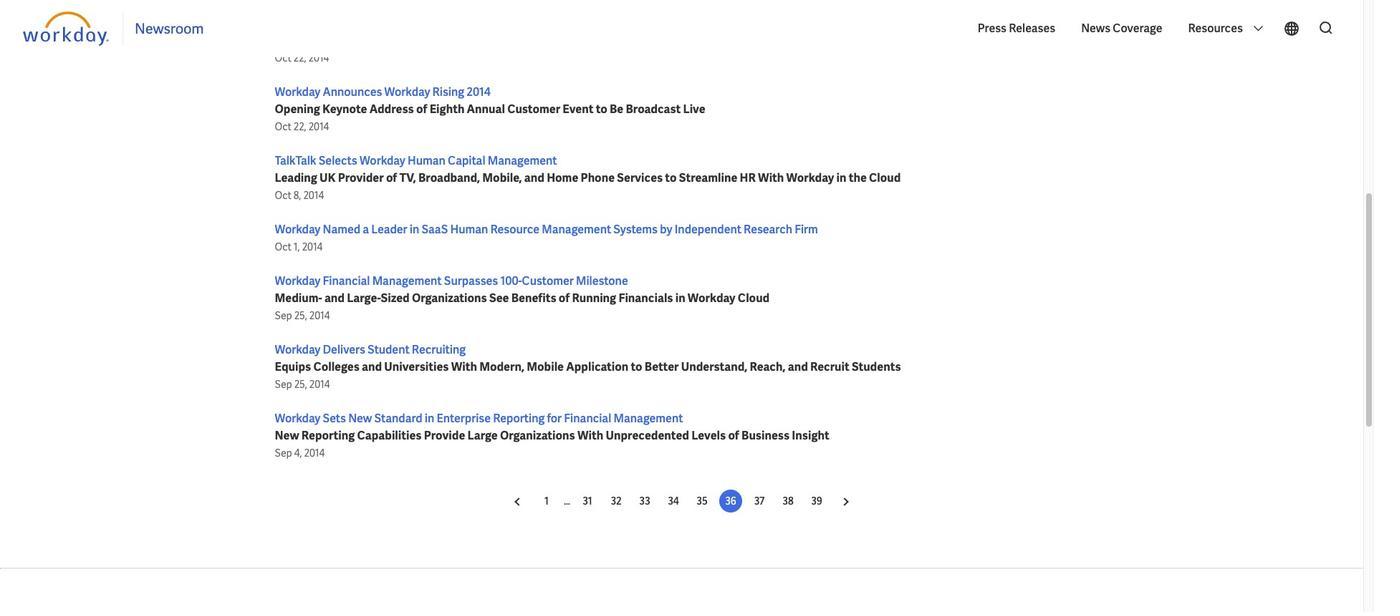 Task type: locate. For each thing, give the bounding box(es) containing it.
oct left 8,
[[275, 189, 291, 202]]

independent
[[675, 222, 742, 237]]

equips
[[275, 360, 311, 375]]

new up 4,
[[275, 428, 299, 443]]

customer inside workday financial management surpasses 100-customer milestone medium- and large-sized organizations see benefits of running financials in workday cloud sep 25, 2014
[[522, 274, 574, 289]]

streamline
[[679, 171, 737, 186]]

workday
[[275, 85, 321, 100], [384, 85, 430, 100], [360, 153, 405, 168], [786, 171, 834, 186], [275, 222, 321, 237], [275, 274, 321, 289], [688, 291, 736, 306], [275, 342, 321, 358], [275, 411, 321, 426]]

100-
[[500, 274, 522, 289]]

with right "hr"
[[758, 171, 784, 186]]

2014 right 8,
[[303, 189, 324, 202]]

1 vertical spatial organizations
[[500, 428, 575, 443]]

unprecedented
[[606, 428, 689, 443]]

recruiting
[[412, 342, 466, 358]]

organizations down workday financial management surpasses 100-customer milestone link
[[412, 291, 487, 306]]

show previous page image
[[515, 498, 523, 506]]

in
[[836, 171, 846, 186], [410, 222, 419, 237], [675, 291, 685, 306], [425, 411, 434, 426]]

talktalk selects workday human capital management leading uk provider of tv, broadband, mobile, and home phone services to streamline hr with workday in the cloud oct 8, 2014
[[275, 153, 901, 202]]

to
[[596, 102, 607, 117], [665, 171, 677, 186], [631, 360, 642, 375]]

1 vertical spatial sep
[[275, 378, 292, 391]]

to left "better"
[[631, 360, 642, 375]]

32
[[611, 495, 621, 508]]

0 vertical spatial 22,
[[294, 52, 306, 64]]

workday inside workday named a leader in saas human resource management systems by independent research firm oct 1, 2014
[[275, 222, 321, 237]]

2014 inside talktalk selects workday human capital management leading uk provider of tv, broadband, mobile, and home phone services to streamline hr with workday in the cloud oct 8, 2014
[[303, 189, 324, 202]]

2014 right 1,
[[302, 241, 323, 254]]

workday delivers student recruiting link
[[275, 342, 466, 358]]

2 horizontal spatial to
[[665, 171, 677, 186]]

22, down opening
[[294, 120, 306, 133]]

sep down equips
[[275, 378, 292, 391]]

0 vertical spatial sep
[[275, 310, 292, 322]]

human right saas
[[450, 222, 488, 237]]

1 horizontal spatial financial
[[564, 411, 611, 426]]

modern,
[[479, 360, 524, 375]]

0 horizontal spatial cloud
[[738, 291, 770, 306]]

human
[[408, 153, 446, 168], [450, 222, 488, 237]]

31
[[583, 495, 592, 508]]

1,
[[294, 241, 300, 254]]

2014
[[309, 52, 329, 64], [467, 85, 491, 100], [309, 120, 329, 133], [303, 189, 324, 202], [302, 241, 323, 254], [309, 310, 330, 322], [309, 378, 330, 391], [304, 447, 325, 460]]

eighth
[[430, 102, 465, 117]]

1 vertical spatial financial
[[564, 411, 611, 426]]

of left eighth
[[416, 102, 427, 117]]

customer up benefits at the top of page
[[522, 274, 574, 289]]

0 horizontal spatial reporting
[[302, 428, 355, 443]]

firm
[[795, 222, 818, 237]]

1 vertical spatial 22,
[[294, 120, 306, 133]]

phone
[[581, 171, 615, 186]]

35
[[697, 495, 708, 508]]

sep
[[275, 310, 292, 322], [275, 378, 292, 391], [275, 447, 292, 460]]

reporting down sets
[[302, 428, 355, 443]]

to right services
[[665, 171, 677, 186]]

25, down equips
[[294, 378, 307, 391]]

2 25, from the top
[[294, 378, 307, 391]]

customer inside workday announces workday rising 2014 opening keynote address of eighth annual customer event to be broadcast live oct 22, 2014
[[507, 102, 560, 117]]

3 oct from the top
[[275, 189, 291, 202]]

1 horizontal spatial with
[[577, 428, 603, 443]]

new right sets
[[348, 411, 372, 426]]

sized
[[381, 291, 410, 306]]

sep inside workday sets new standard in enterprise reporting for financial management new reporting capabilities provide large organizations with unprecedented levels of business insight sep 4, 2014
[[275, 447, 292, 460]]

0 horizontal spatial financial
[[323, 274, 370, 289]]

understand,
[[681, 360, 748, 375]]

cloud right the
[[869, 171, 901, 186]]

of
[[416, 102, 427, 117], [386, 171, 397, 186], [559, 291, 570, 306], [728, 428, 739, 443]]

talktalk selects workday human capital management link
[[275, 153, 557, 168]]

in right financials
[[675, 291, 685, 306]]

34 link
[[662, 490, 685, 513]]

workday announces workday rising 2014 opening keynote address of eighth annual customer event to be broadcast live oct 22, 2014
[[275, 85, 705, 133]]

in left saas
[[410, 222, 419, 237]]

33 link
[[633, 490, 656, 513]]

management up mobile,
[[488, 153, 557, 168]]

organizations down for
[[500, 428, 575, 443]]

tv,
[[399, 171, 416, 186]]

sep inside workday financial management surpasses 100-customer milestone medium- and large-sized organizations see benefits of running financials in workday cloud sep 25, 2014
[[275, 310, 292, 322]]

2 sep from the top
[[275, 378, 292, 391]]

oct inside workday named a leader in saas human resource management systems by independent research firm oct 1, 2014
[[275, 241, 291, 254]]

2 vertical spatial to
[[631, 360, 642, 375]]

0 horizontal spatial to
[[596, 102, 607, 117]]

oct 22, 2014
[[275, 52, 329, 64]]

0 vertical spatial human
[[408, 153, 446, 168]]

2014 right 4,
[[304, 447, 325, 460]]

the
[[849, 171, 867, 186]]

sets
[[323, 411, 346, 426]]

management up 'unprecedented'
[[614, 411, 683, 426]]

with left 'unprecedented'
[[577, 428, 603, 443]]

leader
[[371, 222, 407, 237]]

oct left 1,
[[275, 241, 291, 254]]

3 sep from the top
[[275, 447, 292, 460]]

1 25, from the top
[[294, 310, 307, 322]]

financial right for
[[564, 411, 611, 426]]

2014 inside workday named a leader in saas human resource management systems by independent research firm oct 1, 2014
[[302, 241, 323, 254]]

0 vertical spatial to
[[596, 102, 607, 117]]

2 22, from the top
[[294, 120, 306, 133]]

go to the newsroom homepage image
[[23, 11, 111, 46]]

management down talktalk selects workday human capital management leading uk provider of tv, broadband, mobile, and home phone services to streamline hr with workday in the cloud oct 8, 2014
[[542, 222, 611, 237]]

0 horizontal spatial human
[[408, 153, 446, 168]]

customer left event
[[507, 102, 560, 117]]

resource
[[490, 222, 540, 237]]

in up provide at left bottom
[[425, 411, 434, 426]]

reporting left for
[[493, 411, 545, 426]]

address
[[369, 102, 414, 117]]

workday inside workday delivers student recruiting equips colleges and universities with modern, mobile application to better understand, reach, and recruit students sep 25, 2014
[[275, 342, 321, 358]]

financial
[[323, 274, 370, 289], [564, 411, 611, 426]]

37 link
[[748, 490, 771, 513]]

2 vertical spatial with
[[577, 428, 603, 443]]

2 horizontal spatial with
[[758, 171, 784, 186]]

oct up opening
[[275, 52, 291, 64]]

reach,
[[750, 360, 786, 375]]

workday delivers student recruiting equips colleges and universities with modern, mobile application to better understand, reach, and recruit students sep 25, 2014
[[275, 342, 901, 391]]

and left home
[[524, 171, 544, 186]]

22, up opening
[[294, 52, 306, 64]]

and inside talktalk selects workday human capital management leading uk provider of tv, broadband, mobile, and home phone services to streamline hr with workday in the cloud oct 8, 2014
[[524, 171, 544, 186]]

talktalk
[[275, 153, 316, 168]]

workday up 4,
[[275, 411, 321, 426]]

1 horizontal spatial cloud
[[869, 171, 901, 186]]

2014 down medium-
[[309, 310, 330, 322]]

be
[[610, 102, 624, 117]]

releases
[[1009, 21, 1055, 36]]

workday up 1,
[[275, 222, 321, 237]]

2014 down colleges
[[309, 378, 330, 391]]

sep down medium-
[[275, 310, 292, 322]]

2014 up announces at the top of the page
[[309, 52, 329, 64]]

1 vertical spatial customer
[[522, 274, 574, 289]]

1 vertical spatial human
[[450, 222, 488, 237]]

0 vertical spatial new
[[348, 411, 372, 426]]

and left large-
[[324, 291, 345, 306]]

current page 36 element
[[719, 495, 742, 508]]

newsroom link
[[135, 19, 204, 38]]

management up sized
[[372, 274, 442, 289]]

cloud inside talktalk selects workday human capital management leading uk provider of tv, broadband, mobile, and home phone services to streamline hr with workday in the cloud oct 8, 2014
[[869, 171, 901, 186]]

hr
[[740, 171, 756, 186]]

0 vertical spatial financial
[[323, 274, 370, 289]]

financial up large-
[[323, 274, 370, 289]]

workday up equips
[[275, 342, 321, 358]]

in left the
[[836, 171, 846, 186]]

0 vertical spatial cloud
[[869, 171, 901, 186]]

application
[[566, 360, 629, 375]]

with
[[758, 171, 784, 186], [451, 360, 477, 375], [577, 428, 603, 443]]

oct
[[275, 52, 291, 64], [275, 120, 291, 133], [275, 189, 291, 202], [275, 241, 291, 254]]

1 sep from the top
[[275, 310, 292, 322]]

2 vertical spatial sep
[[275, 447, 292, 460]]

1 vertical spatial new
[[275, 428, 299, 443]]

cloud up reach,
[[738, 291, 770, 306]]

1 horizontal spatial human
[[450, 222, 488, 237]]

resources link
[[1181, 10, 1272, 47]]

oct inside workday announces workday rising 2014 opening keynote address of eighth annual customer event to be broadcast live oct 22, 2014
[[275, 120, 291, 133]]

0 horizontal spatial new
[[275, 428, 299, 443]]

0 vertical spatial with
[[758, 171, 784, 186]]

1 horizontal spatial reporting
[[493, 411, 545, 426]]

of left tv,
[[386, 171, 397, 186]]

of left running
[[559, 291, 570, 306]]

25, down medium-
[[294, 310, 307, 322]]

for
[[547, 411, 562, 426]]

uk
[[320, 171, 336, 186]]

workday up address
[[384, 85, 430, 100]]

oct down opening
[[275, 120, 291, 133]]

4 oct from the top
[[275, 241, 291, 254]]

large-
[[347, 291, 381, 306]]

None search field
[[1309, 14, 1340, 44]]

0 vertical spatial customer
[[507, 102, 560, 117]]

1 vertical spatial 25,
[[294, 378, 307, 391]]

39
[[811, 495, 822, 508]]

provider
[[338, 171, 384, 186]]

sep left 4,
[[275, 447, 292, 460]]

0 horizontal spatial organizations
[[412, 291, 487, 306]]

human up tv,
[[408, 153, 446, 168]]

1 vertical spatial cloud
[[738, 291, 770, 306]]

8,
[[294, 189, 301, 202]]

live
[[683, 102, 705, 117]]

0 vertical spatial reporting
[[493, 411, 545, 426]]

broadband,
[[418, 171, 480, 186]]

financials
[[619, 291, 673, 306]]

workday up medium-
[[275, 274, 321, 289]]

1 vertical spatial to
[[665, 171, 677, 186]]

2014 inside workday financial management surpasses 100-customer milestone medium- and large-sized organizations see benefits of running financials in workday cloud sep 25, 2014
[[309, 310, 330, 322]]

31 link
[[576, 490, 599, 513]]

levels
[[692, 428, 726, 443]]

1 horizontal spatial to
[[631, 360, 642, 375]]

of right "levels"
[[728, 428, 739, 443]]

1 horizontal spatial organizations
[[500, 428, 575, 443]]

a
[[363, 222, 369, 237]]

1 vertical spatial with
[[451, 360, 477, 375]]

0 vertical spatial 25,
[[294, 310, 307, 322]]

1
[[545, 495, 549, 508]]

0 horizontal spatial with
[[451, 360, 477, 375]]

by
[[660, 222, 672, 237]]

to left be
[[596, 102, 607, 117]]

human inside talktalk selects workday human capital management leading uk provider of tv, broadband, mobile, and home phone services to streamline hr with workday in the cloud oct 8, 2014
[[408, 153, 446, 168]]

named
[[323, 222, 361, 237]]

mobile
[[527, 360, 564, 375]]

cloud inside workday financial management surpasses 100-customer milestone medium- and large-sized organizations see benefits of running financials in workday cloud sep 25, 2014
[[738, 291, 770, 306]]

workday sets new standard in enterprise reporting for financial management new reporting capabilities provide large organizations with unprecedented levels of business insight sep 4, 2014
[[275, 411, 830, 460]]

37
[[754, 495, 765, 508]]

annual
[[467, 102, 505, 117]]

2 oct from the top
[[275, 120, 291, 133]]

with down recruiting
[[451, 360, 477, 375]]

0 vertical spatial organizations
[[412, 291, 487, 306]]

1 vertical spatial reporting
[[302, 428, 355, 443]]



Task type: describe. For each thing, give the bounding box(es) containing it.
of inside talktalk selects workday human capital management leading uk provider of tv, broadband, mobile, and home phone services to streamline hr with workday in the cloud oct 8, 2014
[[386, 171, 397, 186]]

show next page image
[[841, 498, 849, 506]]

press releases link
[[971, 10, 1063, 47]]

surpasses
[[444, 274, 498, 289]]

home
[[547, 171, 578, 186]]

1 horizontal spatial new
[[348, 411, 372, 426]]

management inside workday financial management surpasses 100-customer milestone medium- and large-sized organizations see benefits of running financials in workday cloud sep 25, 2014
[[372, 274, 442, 289]]

with inside talktalk selects workday human capital management leading uk provider of tv, broadband, mobile, and home phone services to streamline hr with workday in the cloud oct 8, 2014
[[758, 171, 784, 186]]

2014 up the annual
[[467, 85, 491, 100]]

large
[[467, 428, 498, 443]]

sep inside workday delivers student recruiting equips colleges and universities with modern, mobile application to better understand, reach, and recruit students sep 25, 2014
[[275, 378, 292, 391]]

2014 inside workday delivers student recruiting equips colleges and universities with modern, mobile application to better understand, reach, and recruit students sep 25, 2014
[[309, 378, 330, 391]]

36
[[725, 495, 736, 508]]

coverage
[[1113, 21, 1162, 36]]

management inside workday sets new standard in enterprise reporting for financial management new reporting capabilities provide large organizations with unprecedented levels of business insight sep 4, 2014
[[614, 411, 683, 426]]

organizations inside workday sets new standard in enterprise reporting for financial management new reporting capabilities provide large organizations with unprecedented levels of business insight sep 4, 2014
[[500, 428, 575, 443]]

2014 inside workday sets new standard in enterprise reporting for financial management new reporting capabilities provide large organizations with unprecedented levels of business insight sep 4, 2014
[[304, 447, 325, 460]]

capabilities
[[357, 428, 422, 443]]

workday left the
[[786, 171, 834, 186]]

medium-
[[275, 291, 322, 306]]

workday up the provider
[[360, 153, 405, 168]]

opening
[[275, 102, 320, 117]]

resources
[[1188, 21, 1245, 36]]

workday right financials
[[688, 291, 736, 306]]

35 link
[[691, 490, 714, 513]]

workday announces workday rising 2014 link
[[275, 85, 491, 100]]

saas
[[422, 222, 448, 237]]

…
[[564, 495, 570, 508]]

to inside talktalk selects workday human capital management leading uk provider of tv, broadband, mobile, and home phone services to streamline hr with workday in the cloud oct 8, 2014
[[665, 171, 677, 186]]

management inside talktalk selects workday human capital management leading uk provider of tv, broadband, mobile, and home phone services to streamline hr with workday in the cloud oct 8, 2014
[[488, 153, 557, 168]]

39 link
[[805, 490, 828, 513]]

and down the workday delivers student recruiting link
[[362, 360, 382, 375]]

workday sets new standard in enterprise reporting for financial management link
[[275, 411, 683, 426]]

business
[[742, 428, 790, 443]]

and inside workday financial management surpasses 100-customer milestone medium- and large-sized organizations see benefits of running financials in workday cloud sep 25, 2014
[[324, 291, 345, 306]]

38
[[783, 495, 794, 508]]

standard
[[374, 411, 422, 426]]

students
[[852, 360, 901, 375]]

oct inside talktalk selects workday human capital management leading uk provider of tv, broadband, mobile, and home phone services to streamline hr with workday in the cloud oct 8, 2014
[[275, 189, 291, 202]]

better
[[645, 360, 679, 375]]

systems
[[614, 222, 658, 237]]

in inside workday named a leader in saas human resource management systems by independent research firm oct 1, 2014
[[410, 222, 419, 237]]

in inside workday sets new standard in enterprise reporting for financial management new reporting capabilities provide large organizations with unprecedented levels of business insight sep 4, 2014
[[425, 411, 434, 426]]

rising
[[432, 85, 464, 100]]

to inside workday delivers student recruiting equips colleges and universities with modern, mobile application to better understand, reach, and recruit students sep 25, 2014
[[631, 360, 642, 375]]

in inside talktalk selects workday human capital management leading uk provider of tv, broadband, mobile, and home phone services to streamline hr with workday in the cloud oct 8, 2014
[[836, 171, 846, 186]]

colleges
[[313, 360, 360, 375]]

of inside workday financial management surpasses 100-customer milestone medium- and large-sized organizations see benefits of running financials in workday cloud sep 25, 2014
[[559, 291, 570, 306]]

human inside workday named a leader in saas human resource management systems by independent research firm oct 1, 2014
[[450, 222, 488, 237]]

leading
[[275, 171, 317, 186]]

workday inside workday sets new standard in enterprise reporting for financial management new reporting capabilities provide large organizations with unprecedented levels of business insight sep 4, 2014
[[275, 411, 321, 426]]

press releases
[[978, 21, 1055, 36]]

milestone
[[576, 274, 628, 289]]

4,
[[294, 447, 302, 460]]

1 oct from the top
[[275, 52, 291, 64]]

announces
[[323, 85, 382, 100]]

broadcast
[[626, 102, 681, 117]]

25, inside workday delivers student recruiting equips colleges and universities with modern, mobile application to better understand, reach, and recruit students sep 25, 2014
[[294, 378, 307, 391]]

32 link
[[605, 490, 628, 513]]

workday financial management surpasses 100-customer milestone medium- and large-sized organizations see benefits of running financials in workday cloud sep 25, 2014
[[275, 274, 770, 322]]

25, inside workday financial management surpasses 100-customer milestone medium- and large-sized organizations see benefits of running financials in workday cloud sep 25, 2014
[[294, 310, 307, 322]]

universities
[[384, 360, 449, 375]]

news coverage link
[[1074, 10, 1170, 47]]

workday up opening
[[275, 85, 321, 100]]

enterprise
[[437, 411, 491, 426]]

globe icon image
[[1283, 20, 1300, 37]]

of inside workday sets new standard in enterprise reporting for financial management new reporting capabilities provide large organizations with unprecedented levels of business insight sep 4, 2014
[[728, 428, 739, 443]]

workday named a leader in saas human resource management systems by independent research firm oct 1, 2014
[[275, 222, 818, 254]]

benefits
[[511, 291, 556, 306]]

services
[[617, 171, 663, 186]]

keynote
[[322, 102, 367, 117]]

press
[[978, 21, 1007, 36]]

workday named a leader in saas human resource management systems by independent research firm link
[[275, 222, 818, 237]]

33
[[639, 495, 650, 508]]

provide
[[424, 428, 465, 443]]

news coverage
[[1081, 21, 1162, 36]]

and right reach,
[[788, 360, 808, 375]]

newsroom
[[135, 19, 204, 38]]

see
[[489, 291, 509, 306]]

organizations inside workday financial management surpasses 100-customer milestone medium- and large-sized organizations see benefits of running financials in workday cloud sep 25, 2014
[[412, 291, 487, 306]]

management inside workday named a leader in saas human resource management systems by independent research firm oct 1, 2014
[[542, 222, 611, 237]]

of inside workday announces workday rising 2014 opening keynote address of eighth annual customer event to be broadcast live oct 22, 2014
[[416, 102, 427, 117]]

1 22, from the top
[[294, 52, 306, 64]]

38 link
[[777, 490, 800, 513]]

running
[[572, 291, 616, 306]]

2014 down opening
[[309, 120, 329, 133]]

with inside workday delivers student recruiting equips colleges and universities with modern, mobile application to better understand, reach, and recruit students sep 25, 2014
[[451, 360, 477, 375]]

financial inside workday sets new standard in enterprise reporting for financial management new reporting capabilities provide large organizations with unprecedented levels of business insight sep 4, 2014
[[564, 411, 611, 426]]

research
[[744, 222, 792, 237]]

22, inside workday announces workday rising 2014 opening keynote address of eighth annual customer event to be broadcast live oct 22, 2014
[[294, 120, 306, 133]]

to inside workday announces workday rising 2014 opening keynote address of eighth annual customer event to be broadcast live oct 22, 2014
[[596, 102, 607, 117]]

with inside workday sets new standard in enterprise reporting for financial management new reporting capabilities provide large organizations with unprecedented levels of business insight sep 4, 2014
[[577, 428, 603, 443]]

recruit
[[810, 360, 850, 375]]

mobile,
[[482, 171, 522, 186]]

in inside workday financial management surpasses 100-customer milestone medium- and large-sized organizations see benefits of running financials in workday cloud sep 25, 2014
[[675, 291, 685, 306]]

insight
[[792, 428, 830, 443]]

selects
[[319, 153, 357, 168]]

student
[[368, 342, 410, 358]]

34
[[668, 495, 679, 508]]

event
[[563, 102, 594, 117]]

financial inside workday financial management surpasses 100-customer milestone medium- and large-sized organizations see benefits of running financials in workday cloud sep 25, 2014
[[323, 274, 370, 289]]



Task type: vqa. For each thing, say whether or not it's contained in the screenshot.
left the Including
no



